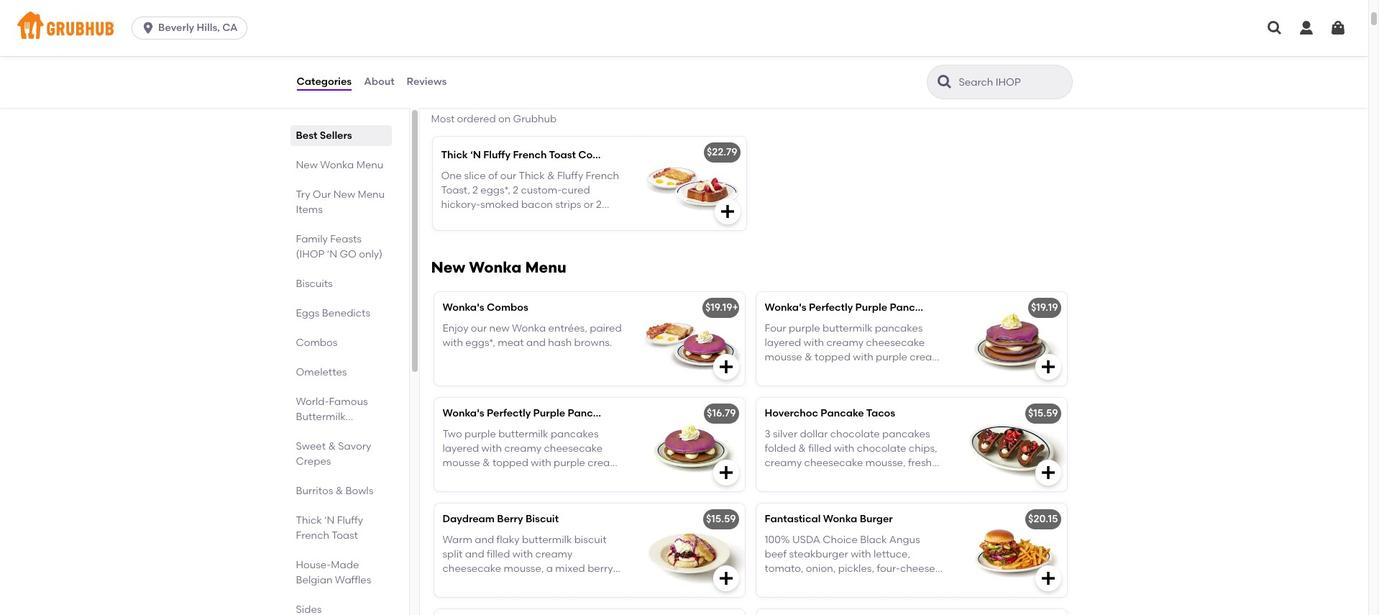 Task type: locate. For each thing, give the bounding box(es) containing it.
2 vertical spatial sugar.
[[580, 592, 610, 604]]

hash down entrées,
[[548, 337, 572, 349]]

toast inside thick 'n fluffy french toast
[[332, 530, 358, 542]]

layered inside two purple buttermilk pancakes layered with creamy cheesecake mousse & topped with purple cream cheese icing, whipped topping and gold glitter sugar.
[[443, 442, 479, 455]]

search icon image
[[936, 73, 954, 91]]

stack) for wonka's perfectly purple pancakes - (short stack)
[[658, 407, 690, 420]]

fluffy up cured
[[557, 170, 584, 182]]

fantastical wonka burger image
[[959, 504, 1067, 597]]

0 horizontal spatial icing,
[[480, 472, 506, 484]]

0 horizontal spatial toast
[[332, 530, 358, 542]]

our left the new
[[471, 322, 487, 334]]

cured
[[562, 184, 590, 196]]

days
[[498, 53, 518, 64]]

0 horizontal spatial purple
[[534, 407, 566, 420]]

0 vertical spatial cream
[[910, 351, 942, 363]]

1 vertical spatial $15.59
[[706, 513, 736, 525]]

menu up try our new menu items
[[357, 159, 384, 171]]

& up hoverchoc
[[805, 351, 813, 363]]

sellers for best sellers
[[320, 129, 352, 142]]

two purple buttermilk pancakes layered with creamy cheesecake mousse & topped with purple cream cheese icing, whipped topping and gold glitter sugar.
[[443, 428, 620, 498]]

whipped
[[831, 366, 874, 378], [509, 472, 551, 484]]

2 horizontal spatial fluffy
[[557, 170, 584, 182]]

wonka's up enjoy
[[443, 302, 485, 314]]

1 horizontal spatial layered
[[765, 337, 802, 349]]

0 horizontal spatial browns.
[[441, 228, 479, 240]]

0 vertical spatial browns.
[[441, 228, 479, 240]]

topped up hoverchoc pancake tacos at the bottom right of page
[[815, 351, 851, 363]]

toast up made
[[332, 530, 358, 542]]

ca
[[222, 22, 238, 34]]

cheese for four purple buttermilk pancakes layered with creamy cheesecake mousse & topped with purple cream cheese icing, whipped topping and gold glitter sugar.
[[765, 366, 800, 378]]

svg image for $22.79
[[719, 203, 736, 220]]

1 vertical spatial mousse
[[443, 457, 480, 469]]

sugar.
[[821, 380, 850, 393], [498, 486, 528, 498], [580, 592, 610, 604]]

icing, inside four purple buttermilk pancakes layered with creamy cheesecake mousse & topped with purple cream cheese icing, whipped topping and gold glitter sugar.
[[803, 366, 829, 378]]

pancakes inside four purple buttermilk pancakes layered with creamy cheesecake mousse & topped with purple cream cheese icing, whipped topping and gold glitter sugar.
[[875, 322, 923, 334]]

whipped up biscuit
[[509, 472, 551, 484]]

0 horizontal spatial combos
[[296, 337, 338, 349]]

0 vertical spatial topped
[[815, 351, 851, 363]]

- left (short
[[619, 407, 623, 420]]

eggs*, inside enjoy our new wonka entrées, paired with eggs*, meat and hash browns.
[[466, 337, 496, 349]]

whipped for four
[[831, 366, 874, 378]]

0 horizontal spatial 2
[[473, 184, 478, 196]]

cream inside two purple buttermilk pancakes layered with creamy cheesecake mousse & topped with purple cream cheese icing, whipped topping and gold glitter sugar.
[[588, 457, 620, 469]]

wonka's perfectly purple pancakes - (full stack) image
[[959, 292, 1067, 386]]

purple down wonka's perfectly purple pancakes - (short stack)
[[554, 457, 586, 469]]

wonka's up four
[[765, 302, 807, 314]]

willy's jr. french toast dippers image
[[959, 610, 1067, 615]]

1 horizontal spatial gold
[[765, 380, 787, 393]]

0 horizontal spatial french
[[296, 530, 330, 542]]

purple inside warm and flaky buttermilk biscuit split and filled with creamy cheesecake mousse, a mixed berry topping, topped with purple cream cheese icing and powdered sugar.
[[547, 577, 579, 590]]

wonka up meat
[[512, 322, 546, 334]]

wonka left burger
[[824, 513, 858, 525]]

enjoy
[[443, 322, 469, 334]]

2 vertical spatial 'n
[[325, 514, 335, 527]]

cheesecake up topping,
[[443, 563, 502, 575]]

$19.19
[[706, 302, 733, 314], [1032, 302, 1059, 314]]

glitter inside four purple buttermilk pancakes layered with creamy cheesecake mousse & topped with purple cream cheese icing, whipped topping and gold glitter sugar.
[[789, 380, 818, 393]]

reviews button
[[406, 56, 448, 108]]

french for thick 'n fluffy french toast
[[296, 530, 330, 542]]

0 vertical spatial purple
[[856, 302, 888, 314]]

menu inside try our new menu items
[[358, 188, 385, 201]]

2 vertical spatial pancakes
[[296, 426, 344, 438]]

0 horizontal spatial fluffy
[[337, 514, 363, 527]]

left
[[521, 53, 534, 64]]

0 horizontal spatial layered
[[443, 442, 479, 455]]

& inside world-famous buttermilk pancakes sweet & savory crepes
[[328, 440, 336, 453]]

buttermilk down biscuit
[[522, 534, 572, 546]]

purple for two purple buttermilk pancakes layered with creamy cheesecake mousse & topped with purple cream cheese icing, whipped topping and gold glitter sugar.
[[534, 407, 566, 420]]

0 vertical spatial stack)
[[971, 302, 1003, 314]]

burger
[[860, 513, 893, 525]]

categories
[[297, 75, 352, 88]]

1 horizontal spatial stack)
[[971, 302, 1003, 314]]

pancakes left (full
[[890, 302, 939, 314]]

mousse down two
[[443, 457, 480, 469]]

perfectly for four
[[809, 302, 853, 314]]

1 horizontal spatial sellers
[[468, 93, 518, 111]]

icing, for two
[[480, 472, 506, 484]]

2 vertical spatial creamy
[[536, 548, 573, 560]]

1 horizontal spatial $15.59
[[1029, 407, 1059, 420]]

1 vertical spatial sugar.
[[498, 486, 528, 498]]

sugar. down berry
[[580, 592, 610, 604]]

and inside enjoy our new wonka entrées, paired with eggs*, meat and hash browns.
[[527, 337, 546, 349]]

2
[[473, 184, 478, 196], [513, 184, 519, 196], [596, 199, 602, 211]]

topped for two
[[493, 457, 529, 469]]

2 vertical spatial new
[[431, 259, 466, 277]]

eggs*, down of
[[481, 184, 511, 196]]

1 vertical spatial icing,
[[480, 472, 506, 484]]

cheese inside four purple buttermilk pancakes layered with creamy cheesecake mousse & topped with purple cream cheese icing, whipped topping and gold glitter sugar.
[[765, 366, 800, 378]]

glitter
[[789, 380, 818, 393], [467, 486, 496, 498]]

hoverchoc pancake tacos image
[[959, 398, 1067, 492]]

or
[[584, 199, 594, 211]]

1 vertical spatial eggs*,
[[466, 337, 496, 349]]

purple for four purple buttermilk pancakes layered with creamy cheesecake mousse & topped with purple cream cheese icing, whipped topping and gold glitter sugar.
[[856, 302, 888, 314]]

buttermilk inside warm and flaky buttermilk biscuit split and filled with creamy cheesecake mousse, a mixed berry topping, topped with purple cream cheese icing and powdered sugar.
[[522, 534, 572, 546]]

whipped up pancake
[[831, 366, 874, 378]]

powdered
[[528, 592, 578, 604]]

mousse inside four purple buttermilk pancakes layered with creamy cheesecake mousse & topped with purple cream cheese icing, whipped topping and gold glitter sugar.
[[765, 351, 803, 363]]

thick up the custom-
[[519, 170, 545, 182]]

0 vertical spatial creamy
[[827, 337, 864, 349]]

wonka
[[320, 159, 354, 171], [469, 259, 522, 277], [512, 322, 546, 334], [824, 513, 858, 525]]

0 horizontal spatial perfectly
[[487, 407, 531, 420]]

new down pork
[[431, 259, 466, 277]]

beverly
[[158, 22, 194, 34]]

1 $19.19 from the left
[[706, 302, 733, 314]]

1 vertical spatial fluffy
[[557, 170, 584, 182]]

1 vertical spatial stack)
[[658, 407, 690, 420]]

fluffy down bowls
[[337, 514, 363, 527]]

0 vertical spatial layered
[[765, 337, 802, 349]]

1 vertical spatial thick
[[519, 170, 545, 182]]

our
[[501, 170, 517, 182], [471, 322, 487, 334]]

0 vertical spatial pancakes
[[875, 322, 923, 334]]

0 horizontal spatial cheesecake
[[443, 563, 502, 575]]

topping,
[[443, 577, 484, 590]]

svg image
[[1299, 19, 1316, 37], [1330, 19, 1348, 37], [141, 21, 155, 35], [1040, 359, 1057, 376], [718, 570, 735, 587], [1040, 570, 1057, 587]]

cheese for two purple buttermilk pancakes layered with creamy cheesecake mousse & topped with purple cream cheese icing, whipped topping and gold glitter sugar.
[[443, 472, 478, 484]]

svg image for $19.19
[[718, 359, 735, 376]]

pancakes down "buttermilk"
[[296, 426, 344, 438]]

purple up four purple buttermilk pancakes layered with creamy cheesecake mousse & topped with purple cream cheese icing, whipped topping and gold glitter sugar.
[[856, 302, 888, 314]]

fluffy for thick 'n fluffy french toast
[[337, 514, 363, 527]]

pancakes down wonka's perfectly purple pancakes - (full stack)
[[875, 322, 923, 334]]

0 horizontal spatial glitter
[[467, 486, 496, 498]]

creamy inside warm and flaky buttermilk biscuit split and filled with creamy cheesecake mousse, a mixed berry topping, topped with purple cream cheese icing and powdered sugar.
[[536, 548, 573, 560]]

2 $19.19 from the left
[[1032, 302, 1059, 314]]

wonka's for two
[[443, 407, 485, 420]]

0 vertical spatial best
[[431, 93, 465, 111]]

0 vertical spatial french
[[513, 149, 547, 161]]

sellers down categories button in the top of the page
[[320, 129, 352, 142]]

topping inside four purple buttermilk pancakes layered with creamy cheesecake mousse & topped with purple cream cheese icing, whipped topping and gold glitter sugar.
[[876, 366, 915, 378]]

fluffy inside thick 'n fluffy french toast
[[337, 514, 363, 527]]

pancakes for two purple buttermilk pancakes layered with creamy cheesecake mousse & topped with purple cream cheese icing, whipped topping and gold glitter sugar.
[[551, 428, 599, 440]]

fantastical
[[765, 513, 821, 525]]

0 vertical spatial -
[[941, 302, 945, 314]]

1 horizontal spatial glitter
[[789, 380, 818, 393]]

sugar. inside four purple buttermilk pancakes layered with creamy cheesecake mousse & topped with purple cream cheese icing, whipped topping and gold glitter sugar.
[[821, 380, 850, 393]]

topped up berry
[[493, 457, 529, 469]]

smoked
[[481, 199, 519, 211]]

creamy down wonka's perfectly purple pancakes - (full stack)
[[827, 337, 864, 349]]

wonka inside enjoy our new wonka entrées, paired with eggs*, meat and hash browns.
[[512, 322, 546, 334]]

gold for two purple buttermilk pancakes layered with creamy cheesecake mousse & topped with purple cream cheese icing, whipped topping and gold glitter sugar.
[[443, 486, 465, 498]]

fluffy inside one slice of our thick & fluffy french toast, 2 eggs*, 2 custom-cured hickory-smoked bacon strips or 2 pork sausage links & golden hash browns.
[[557, 170, 584, 182]]

creamy inside two purple buttermilk pancakes layered with creamy cheesecake mousse & topped with purple cream cheese icing, whipped topping and gold glitter sugar.
[[505, 442, 542, 455]]

2 horizontal spatial new
[[431, 259, 466, 277]]

sellers inside best sellers most ordered on grubhub
[[468, 93, 518, 111]]

cream down wonka's perfectly purple pancakes - (full stack)
[[910, 351, 942, 363]]

2 up smoked
[[513, 184, 519, 196]]

sellers
[[468, 93, 518, 111], [320, 129, 352, 142]]

'n for thick 'n fluffy french toast combo
[[471, 149, 481, 161]]

new wonka menu
[[296, 159, 384, 171], [431, 259, 567, 277]]

eggs*, down the new
[[466, 337, 496, 349]]

buttermilk for two
[[499, 428, 549, 440]]

mousse for four
[[765, 351, 803, 363]]

topped
[[815, 351, 851, 363], [493, 457, 529, 469], [486, 577, 522, 590]]

0 horizontal spatial pancakes
[[551, 428, 599, 440]]

buttermilk inside four purple buttermilk pancakes layered with creamy cheesecake mousse & topped with purple cream cheese icing, whipped topping and gold glitter sugar.
[[823, 322, 873, 334]]

icing, up daydream berry biscuit
[[480, 472, 506, 484]]

purple right four
[[789, 322, 821, 334]]

1 vertical spatial french
[[586, 170, 620, 182]]

2 horizontal spatial french
[[586, 170, 620, 182]]

topped inside four purple buttermilk pancakes layered with creamy cheesecake mousse & topped with purple cream cheese icing, whipped topping and gold glitter sugar.
[[815, 351, 851, 363]]

purple up two purple buttermilk pancakes layered with creamy cheesecake mousse & topped with purple cream cheese icing, whipped topping and gold glitter sugar.
[[534, 407, 566, 420]]

best for best sellers
[[296, 129, 318, 142]]

2 vertical spatial fluffy
[[337, 514, 363, 527]]

new up try
[[296, 159, 318, 171]]

cream down wonka's perfectly purple pancakes - (short stack)
[[588, 457, 620, 469]]

$0 delivery fee 24 days left
[[485, 39, 559, 64]]

mousse inside two purple buttermilk pancakes layered with creamy cheesecake mousse & topped with purple cream cheese icing, whipped topping and gold glitter sugar.
[[443, 457, 480, 469]]

french down grubhub
[[513, 149, 547, 161]]

&
[[547, 170, 555, 182], [533, 213, 541, 226], [805, 351, 813, 363], [328, 440, 336, 453], [483, 457, 490, 469], [336, 485, 343, 497]]

0 vertical spatial whipped
[[831, 366, 874, 378]]

browns. down the paired
[[574, 337, 612, 349]]

perfectly up four purple buttermilk pancakes layered with creamy cheesecake mousse & topped with purple cream cheese icing, whipped topping and gold glitter sugar.
[[809, 302, 853, 314]]

creamy down wonka's perfectly purple pancakes - (short stack)
[[505, 442, 542, 455]]

1 vertical spatial purple
[[534, 407, 566, 420]]

$19.19 for $19.19 +
[[706, 302, 733, 314]]

best
[[431, 93, 465, 111], [296, 129, 318, 142]]

0 horizontal spatial new
[[296, 159, 318, 171]]

1 vertical spatial -
[[619, 407, 623, 420]]

$19.19 for $19.19
[[1032, 302, 1059, 314]]

(full
[[948, 302, 969, 314]]

perfectly
[[809, 302, 853, 314], [487, 407, 531, 420]]

gold up hoverchoc
[[765, 380, 787, 393]]

purple
[[856, 302, 888, 314], [534, 407, 566, 420]]

creamy for four
[[827, 337, 864, 349]]

perfectly up two purple buttermilk pancakes layered with creamy cheesecake mousse & topped with purple cream cheese icing, whipped topping and gold glitter sugar.
[[487, 407, 531, 420]]

entrées,
[[549, 322, 588, 334]]

cheesecake down wonka's perfectly purple pancakes - (full stack)
[[867, 337, 925, 349]]

2 vertical spatial french
[[296, 530, 330, 542]]

wonka's perfectly purple pancakes - (full stack)
[[765, 302, 1003, 314]]

0 vertical spatial toast
[[549, 149, 576, 161]]

1 horizontal spatial icing,
[[803, 366, 829, 378]]

cream down berry
[[581, 577, 613, 590]]

1 vertical spatial best
[[296, 129, 318, 142]]

1 vertical spatial hash
[[548, 337, 572, 349]]

thick down burritos
[[296, 514, 322, 527]]

2 horizontal spatial cheesecake
[[867, 337, 925, 349]]

& right sweet
[[328, 440, 336, 453]]

1 horizontal spatial whipped
[[831, 366, 874, 378]]

1 horizontal spatial fluffy
[[484, 149, 511, 161]]

0 horizontal spatial sugar.
[[498, 486, 528, 498]]

and
[[527, 337, 546, 349], [917, 366, 936, 378], [595, 472, 614, 484], [475, 534, 494, 546], [465, 548, 485, 560], [506, 592, 526, 604]]

pancakes for four purple buttermilk pancakes layered with creamy cheesecake mousse & topped with purple cream cheese icing, whipped topping and gold glitter sugar.
[[890, 302, 939, 314]]

layered
[[765, 337, 802, 349], [443, 442, 479, 455]]

reviews
[[407, 75, 447, 88]]

1 vertical spatial menu
[[358, 188, 385, 201]]

layered inside four purple buttermilk pancakes layered with creamy cheesecake mousse & topped with purple cream cheese icing, whipped topping and gold glitter sugar.
[[765, 337, 802, 349]]

0 horizontal spatial topping
[[554, 472, 592, 484]]

thick inside thick 'n fluffy french toast
[[296, 514, 322, 527]]

1 horizontal spatial 2
[[513, 184, 519, 196]]

crepes
[[296, 455, 331, 468]]

menu down golden
[[525, 259, 567, 277]]

0 vertical spatial $15.59
[[1029, 407, 1059, 420]]

'n
[[471, 149, 481, 161], [327, 248, 337, 260], [325, 514, 335, 527]]

1 horizontal spatial our
[[501, 170, 517, 182]]

eggs
[[296, 307, 320, 319]]

glitter for two purple buttermilk pancakes layered with creamy cheesecake mousse & topped with purple cream cheese icing, whipped topping and gold glitter sugar.
[[467, 486, 496, 498]]

gold up daydream
[[443, 486, 465, 498]]

svg image
[[1267, 19, 1284, 37], [719, 203, 736, 220], [718, 359, 735, 376], [718, 464, 735, 482], [1040, 464, 1057, 482]]

on
[[499, 113, 511, 125]]

new wonka menu down best sellers
[[296, 159, 384, 171]]

combo
[[579, 149, 615, 161]]

0 horizontal spatial whipped
[[509, 472, 551, 484]]

belgian
[[296, 574, 333, 586]]

cream for two purple buttermilk pancakes layered with creamy cheesecake mousse & topped with purple cream cheese icing, whipped topping and gold glitter sugar.
[[588, 457, 620, 469]]

'n up slice
[[471, 149, 481, 161]]

thick up one
[[441, 149, 468, 161]]

cheese down topping,
[[443, 592, 478, 604]]

biscuit
[[526, 513, 559, 525]]

0 horizontal spatial sellers
[[320, 129, 352, 142]]

0 horizontal spatial -
[[619, 407, 623, 420]]

purple down mixed
[[547, 577, 579, 590]]

0 horizontal spatial mousse
[[443, 457, 480, 469]]

layered down four
[[765, 337, 802, 349]]

sweet
[[296, 440, 326, 453]]

pancakes left (short
[[568, 407, 616, 420]]

icing, up hoverchoc pancake tacos at the bottom right of page
[[803, 366, 829, 378]]

warm
[[443, 534, 473, 546]]

2 horizontal spatial thick
[[519, 170, 545, 182]]

0 vertical spatial eggs*,
[[481, 184, 511, 196]]

$15.59 for tacos
[[1029, 407, 1059, 420]]

jr. magical breakfast medley image
[[637, 610, 745, 615]]

new right our
[[334, 188, 355, 201]]

toast
[[549, 149, 576, 161], [332, 530, 358, 542]]

glitter up hoverchoc
[[789, 380, 818, 393]]

best inside best sellers most ordered on grubhub
[[431, 93, 465, 111]]

-
[[941, 302, 945, 314], [619, 407, 623, 420]]

gold inside four purple buttermilk pancakes layered with creamy cheesecake mousse & topped with purple cream cheese icing, whipped topping and gold glitter sugar.
[[765, 380, 787, 393]]

cheese inside warm and flaky buttermilk biscuit split and filled with creamy cheesecake mousse, a mixed berry topping, topped with purple cream cheese icing and powdered sugar.
[[443, 592, 478, 604]]

whipped inside two purple buttermilk pancakes layered with creamy cheesecake mousse & topped with purple cream cheese icing, whipped topping and gold glitter sugar.
[[509, 472, 551, 484]]

combos up the new
[[487, 302, 529, 314]]

browns. down pork
[[441, 228, 479, 240]]

cheese up hoverchoc
[[765, 366, 800, 378]]

pancakes
[[875, 322, 923, 334], [551, 428, 599, 440]]

french inside thick 'n fluffy french toast
[[296, 530, 330, 542]]

try our new menu items
[[296, 188, 385, 216]]

gold for four purple buttermilk pancakes layered with creamy cheesecake mousse & topped with purple cream cheese icing, whipped topping and gold glitter sugar.
[[765, 380, 787, 393]]

buttermilk for four
[[823, 322, 873, 334]]

buttermilk inside two purple buttermilk pancakes layered with creamy cheesecake mousse & topped with purple cream cheese icing, whipped topping and gold glitter sugar.
[[499, 428, 549, 440]]

toast,
[[441, 184, 470, 196]]

topped inside two purple buttermilk pancakes layered with creamy cheesecake mousse & topped with purple cream cheese icing, whipped topping and gold glitter sugar.
[[493, 457, 529, 469]]

1 horizontal spatial pancakes
[[875, 322, 923, 334]]

1 vertical spatial buttermilk
[[499, 428, 549, 440]]

1 vertical spatial new
[[334, 188, 355, 201]]

layered down two
[[443, 442, 479, 455]]

topping for two purple buttermilk pancakes layered with creamy cheesecake mousse & topped with purple cream cheese icing, whipped topping and gold glitter sugar.
[[554, 472, 592, 484]]

topped up icing
[[486, 577, 522, 590]]

our right of
[[501, 170, 517, 182]]

mousse
[[765, 351, 803, 363], [443, 457, 480, 469]]

icing, inside two purple buttermilk pancakes layered with creamy cheesecake mousse & topped with purple cream cheese icing, whipped topping and gold glitter sugar.
[[480, 472, 506, 484]]

& down bacon
[[533, 213, 541, 226]]

sugar. inside two purple buttermilk pancakes layered with creamy cheesecake mousse & topped with purple cream cheese icing, whipped topping and gold glitter sugar.
[[498, 486, 528, 498]]

1 horizontal spatial mousse
[[765, 351, 803, 363]]

beverly hills, ca button
[[132, 17, 253, 40]]

combos
[[487, 302, 529, 314], [296, 337, 338, 349]]

tacos
[[867, 407, 896, 420]]

wonka's perfectly purple pancakes - (short stack) image
[[637, 398, 745, 492]]

new
[[296, 159, 318, 171], [334, 188, 355, 201], [431, 259, 466, 277]]

$15.59
[[1029, 407, 1059, 420], [706, 513, 736, 525]]

1 horizontal spatial new wonka menu
[[431, 259, 567, 277]]

cheesecake inside two purple buttermilk pancakes layered with creamy cheesecake mousse & topped with purple cream cheese icing, whipped topping and gold glitter sugar.
[[544, 442, 603, 455]]

0 vertical spatial gold
[[765, 380, 787, 393]]

topping inside two purple buttermilk pancakes layered with creamy cheesecake mousse & topped with purple cream cheese icing, whipped topping and gold glitter sugar.
[[554, 472, 592, 484]]

0 vertical spatial cheese
[[765, 366, 800, 378]]

rewards image
[[444, 35, 479, 69]]

0 vertical spatial sugar.
[[821, 380, 850, 393]]

browns. inside one slice of our thick & fluffy french toast, 2 eggs*, 2 custom-cured hickory-smoked bacon strips or 2 pork sausage links & golden hash browns.
[[441, 228, 479, 240]]

french for thick 'n fluffy french toast combo
[[513, 149, 547, 161]]

pancakes for two purple buttermilk pancakes layered with creamy cheesecake mousse & topped with purple cream cheese icing, whipped topping and gold glitter sugar.
[[568, 407, 616, 420]]

wonka's up two
[[443, 407, 485, 420]]

toast for thick 'n fluffy french toast
[[332, 530, 358, 542]]

topped for four
[[815, 351, 851, 363]]

0 horizontal spatial new wonka menu
[[296, 159, 384, 171]]

sellers for best sellers most ordered on grubhub
[[468, 93, 518, 111]]

'n inside thick 'n fluffy french toast
[[325, 514, 335, 527]]

hash down or
[[579, 213, 603, 226]]

1 vertical spatial pancakes
[[568, 407, 616, 420]]

1 vertical spatial cheese
[[443, 472, 478, 484]]

- left (full
[[941, 302, 945, 314]]

best down categories button in the top of the page
[[296, 129, 318, 142]]

mousse down four
[[765, 351, 803, 363]]

cheesecake
[[867, 337, 925, 349], [544, 442, 603, 455], [443, 563, 502, 575]]

stack) right (full
[[971, 302, 1003, 314]]

wonka's for four
[[765, 302, 807, 314]]

$19.19 +
[[706, 302, 739, 314]]

and inside two purple buttermilk pancakes layered with creamy cheesecake mousse & topped with purple cream cheese icing, whipped topping and gold glitter sugar.
[[595, 472, 614, 484]]

1 vertical spatial perfectly
[[487, 407, 531, 420]]

0 horizontal spatial thick
[[296, 514, 322, 527]]

thick 'n fluffy french toast combo
[[441, 149, 615, 161]]

world-famous buttermilk pancakes sweet & savory crepes
[[296, 396, 371, 468]]

main navigation navigation
[[0, 0, 1369, 56]]

combos up omelettes at the left bottom of page
[[296, 337, 338, 349]]

new wonka menu up wonka's combos at the left
[[431, 259, 567, 277]]

2 horizontal spatial pancakes
[[890, 302, 939, 314]]

best up the most
[[431, 93, 465, 111]]

creamy inside four purple buttermilk pancakes layered with creamy cheesecake mousse & topped with purple cream cheese icing, whipped topping and gold glitter sugar.
[[827, 337, 864, 349]]

berry
[[588, 563, 613, 575]]

creamy
[[827, 337, 864, 349], [505, 442, 542, 455], [536, 548, 573, 560]]

buttermilk down wonka's perfectly purple pancakes - (short stack)
[[499, 428, 549, 440]]

sugar. up berry
[[498, 486, 528, 498]]

1 vertical spatial topped
[[493, 457, 529, 469]]

1 horizontal spatial french
[[513, 149, 547, 161]]

fluffy up of
[[484, 149, 511, 161]]

0 vertical spatial thick
[[441, 149, 468, 161]]

and inside four purple buttermilk pancakes layered with creamy cheesecake mousse & topped with purple cream cheese icing, whipped topping and gold glitter sugar.
[[917, 366, 936, 378]]

stack) right (short
[[658, 407, 690, 420]]

2 right or
[[596, 199, 602, 211]]

whipped for two
[[509, 472, 551, 484]]

1 horizontal spatial thick
[[441, 149, 468, 161]]

french up house-
[[296, 530, 330, 542]]

cream
[[910, 351, 942, 363], [588, 457, 620, 469], [581, 577, 613, 590]]

topping up biscuit
[[554, 472, 592, 484]]

glitter up daydream
[[467, 486, 496, 498]]

pancakes down wonka's perfectly purple pancakes - (short stack)
[[551, 428, 599, 440]]

whipped inside four purple buttermilk pancakes layered with creamy cheesecake mousse & topped with purple cream cheese icing, whipped topping and gold glitter sugar.
[[831, 366, 874, 378]]

cheesecake down wonka's perfectly purple pancakes - (short stack)
[[544, 442, 603, 455]]

thick for thick 'n fluffy french toast combo
[[441, 149, 468, 161]]

french down the combo
[[586, 170, 620, 182]]

0 horizontal spatial gold
[[443, 486, 465, 498]]

0 horizontal spatial $15.59
[[706, 513, 736, 525]]

pork
[[441, 213, 463, 226]]

'n down 'burritos & bowls'
[[325, 514, 335, 527]]

menu right our
[[358, 188, 385, 201]]

'n left go
[[327, 248, 337, 260]]

gold inside two purple buttermilk pancakes layered with creamy cheesecake mousse & topped with purple cream cheese icing, whipped topping and gold glitter sugar.
[[443, 486, 465, 498]]

creamy up a
[[536, 548, 573, 560]]

cheesecake inside four purple buttermilk pancakes layered with creamy cheesecake mousse & topped with purple cream cheese icing, whipped topping and gold glitter sugar.
[[867, 337, 925, 349]]

fluffy for thick 'n fluffy french toast combo
[[484, 149, 511, 161]]

1 horizontal spatial browns.
[[574, 337, 612, 349]]

2 vertical spatial menu
[[525, 259, 567, 277]]

buttermilk down wonka's perfectly purple pancakes - (full stack)
[[823, 322, 873, 334]]

pancakes inside two purple buttermilk pancakes layered with creamy cheesecake mousse & topped with purple cream cheese icing, whipped topping and gold glitter sugar.
[[551, 428, 599, 440]]

sellers up on
[[468, 93, 518, 111]]

cream inside four purple buttermilk pancakes layered with creamy cheesecake mousse & topped with purple cream cheese icing, whipped topping and gold glitter sugar.
[[910, 351, 942, 363]]

toast left the combo
[[549, 149, 576, 161]]

0 vertical spatial 'n
[[471, 149, 481, 161]]

topped inside warm and flaky buttermilk biscuit split and filled with creamy cheesecake mousse, a mixed berry topping, topped with purple cream cheese icing and powdered sugar.
[[486, 577, 522, 590]]

1 horizontal spatial -
[[941, 302, 945, 314]]

cheese inside two purple buttermilk pancakes layered with creamy cheesecake mousse & topped with purple cream cheese icing, whipped topping and gold glitter sugar.
[[443, 472, 478, 484]]

browns.
[[441, 228, 479, 240], [574, 337, 612, 349]]

glitter inside two purple buttermilk pancakes layered with creamy cheesecake mousse & topped with purple cream cheese icing, whipped topping and gold glitter sugar.
[[467, 486, 496, 498]]

0 horizontal spatial stack)
[[658, 407, 690, 420]]



Task type: vqa. For each thing, say whether or not it's contained in the screenshot.
the left GREEK
no



Task type: describe. For each thing, give the bounding box(es) containing it.
hills,
[[197, 22, 220, 34]]

Search IHOP search field
[[958, 76, 1068, 89]]

four
[[765, 322, 787, 334]]

our inside enjoy our new wonka entrées, paired with eggs*, meat and hash browns.
[[471, 322, 487, 334]]

& left bowls
[[336, 485, 343, 497]]

sugar. for two purple buttermilk pancakes layered with creamy cheesecake mousse & topped with purple cream cheese icing, whipped topping and gold glitter sugar.
[[498, 486, 528, 498]]

cream for four purple buttermilk pancakes layered with creamy cheesecake mousse & topped with purple cream cheese icing, whipped topping and gold glitter sugar.
[[910, 351, 942, 363]]

$16.79
[[707, 407, 736, 420]]

fee
[[541, 39, 559, 51]]

layered for four
[[765, 337, 802, 349]]

best sellers
[[296, 129, 352, 142]]

icing, for four
[[803, 366, 829, 378]]

hoverchoc pancake tacos
[[765, 407, 896, 420]]

purple down wonka's perfectly purple pancakes - (full stack)
[[876, 351, 908, 363]]

cheesecake for four purple buttermilk pancakes layered with creamy cheesecake mousse & topped with purple cream cheese icing, whipped topping and gold glitter sugar.
[[867, 337, 925, 349]]

mousse,
[[504, 563, 544, 575]]

about
[[364, 75, 395, 88]]

four purple buttermilk pancakes layered with creamy cheesecake mousse & topped with purple cream cheese icing, whipped topping and gold glitter sugar.
[[765, 322, 942, 393]]

paired
[[590, 322, 622, 334]]

svg image inside main navigation navigation
[[1267, 19, 1284, 37]]

a
[[547, 563, 553, 575]]

$0
[[485, 39, 496, 51]]

wonka's for enjoy
[[443, 302, 485, 314]]

$15.59 for biscuit
[[706, 513, 736, 525]]

pancakes for four purple buttermilk pancakes layered with creamy cheesecake mousse & topped with purple cream cheese icing, whipped topping and gold glitter sugar.
[[875, 322, 923, 334]]

hash inside one slice of our thick & fluffy french toast, 2 eggs*, 2 custom-cured hickory-smoked bacon strips or 2 pork sausage links & golden hash browns.
[[579, 213, 603, 226]]

$20.15
[[1029, 513, 1059, 525]]

about button
[[363, 56, 395, 108]]

with inside enjoy our new wonka entrées, paired with eggs*, meat and hash browns.
[[443, 337, 463, 349]]

beverly hills, ca
[[158, 22, 238, 34]]

$22.79
[[707, 146, 738, 159]]

bacon
[[522, 199, 553, 211]]

(ihop
[[296, 248, 325, 260]]

svg image for $15.59
[[1040, 464, 1057, 482]]

items
[[296, 204, 323, 216]]

svg image for $16.79
[[718, 464, 735, 482]]

thick inside one slice of our thick & fluffy french toast, 2 eggs*, 2 custom-cured hickory-smoked bacon strips or 2 pork sausage links & golden hash browns.
[[519, 170, 545, 182]]

two
[[443, 428, 462, 440]]

our inside one slice of our thick & fluffy french toast, 2 eggs*, 2 custom-cured hickory-smoked bacon strips or 2 pork sausage links & golden hash browns.
[[501, 170, 517, 182]]

24
[[485, 53, 495, 64]]

stack) for wonka's perfectly purple pancakes - (full stack)
[[971, 302, 1003, 314]]

benedicts
[[322, 307, 371, 319]]

enjoy our new wonka entrées, paired with eggs*, meat and hash browns.
[[443, 322, 622, 349]]

purple right two
[[465, 428, 496, 440]]

biscuits
[[296, 278, 333, 290]]

'n for thick 'n fluffy french toast
[[325, 514, 335, 527]]

creamy for two
[[505, 442, 542, 455]]

split
[[443, 548, 463, 560]]

thick for thick 'n fluffy french toast
[[296, 514, 322, 527]]

topping for four purple buttermilk pancakes layered with creamy cheesecake mousse & topped with purple cream cheese icing, whipped topping and gold glitter sugar.
[[876, 366, 915, 378]]

1 vertical spatial combos
[[296, 337, 338, 349]]

cheesecake for two purple buttermilk pancakes layered with creamy cheesecake mousse & topped with purple cream cheese icing, whipped topping and gold glitter sugar.
[[544, 442, 603, 455]]

meat
[[498, 337, 524, 349]]

sugar. inside warm and flaky buttermilk biscuit split and filled with creamy cheesecake mousse, a mixed berry topping, topped with purple cream cheese icing and powdered sugar.
[[580, 592, 610, 604]]

feasts
[[330, 233, 362, 245]]

wonka's combos image
[[637, 292, 745, 386]]

omelettes
[[296, 366, 347, 378]]

only)
[[359, 248, 383, 260]]

wonka down best sellers
[[320, 159, 354, 171]]

waffles
[[335, 574, 371, 586]]

fantastical wonka burger
[[765, 513, 893, 525]]

categories button
[[296, 56, 353, 108]]

burritos
[[296, 485, 333, 497]]

browns. inside enjoy our new wonka entrées, paired with eggs*, meat and hash browns.
[[574, 337, 612, 349]]

icing
[[480, 592, 504, 604]]

new inside try our new menu items
[[334, 188, 355, 201]]

buttermilk
[[296, 411, 346, 423]]

1 vertical spatial new wonka menu
[[431, 259, 567, 277]]

toast for thick 'n fluffy french toast combo
[[549, 149, 576, 161]]

new
[[490, 322, 510, 334]]

custom-
[[521, 184, 562, 196]]

0 vertical spatial menu
[[357, 159, 384, 171]]

ordered
[[457, 113, 496, 125]]

family
[[296, 233, 328, 245]]

'n inside family feasts (ihop 'n go only)
[[327, 248, 337, 260]]

one slice of our thick & fluffy french toast, 2 eggs*, 2 custom-cured hickory-smoked bacon strips or 2 pork sausage links & golden hash browns.
[[441, 170, 620, 240]]

hickory-
[[441, 199, 481, 211]]

cream inside warm and flaky buttermilk biscuit split and filled with creamy cheesecake mousse, a mixed berry topping, topped with purple cream cheese icing and powdered sugar.
[[581, 577, 613, 590]]

delivery
[[499, 39, 538, 51]]

wonka up wonka's combos at the left
[[469, 259, 522, 277]]

biscuit
[[575, 534, 607, 546]]

daydream berry biscuit
[[443, 513, 559, 525]]

slice
[[464, 170, 486, 182]]

mousse for two
[[443, 457, 480, 469]]

2 horizontal spatial 2
[[596, 199, 602, 211]]

one
[[441, 170, 462, 182]]

+
[[733, 302, 739, 314]]

best for best sellers most ordered on grubhub
[[431, 93, 465, 111]]

made
[[331, 559, 359, 571]]

famous
[[329, 396, 368, 408]]

most
[[431, 113, 455, 125]]

thick 'n fluffy french toast combo image
[[638, 137, 746, 230]]

bowls
[[346, 485, 374, 497]]

eggs*, inside one slice of our thick & fluffy french toast, 2 eggs*, 2 custom-cured hickory-smoked bacon strips or 2 pork sausage links & golden hash browns.
[[481, 184, 511, 196]]

burritos & bowls
[[296, 485, 374, 497]]

berry
[[497, 513, 523, 525]]

& inside two purple buttermilk pancakes layered with creamy cheesecake mousse & topped with purple cream cheese icing, whipped topping and gold glitter sugar.
[[483, 457, 490, 469]]

sausage
[[466, 213, 507, 226]]

savory
[[338, 440, 371, 453]]

wonka's perfectly purple pancakes - (short stack)
[[443, 407, 690, 420]]

grubhub
[[513, 113, 557, 125]]

0 vertical spatial new wonka menu
[[296, 159, 384, 171]]

svg image inside beverly hills, ca button
[[141, 21, 155, 35]]

hoverchoc
[[765, 407, 819, 420]]

& up the custom-
[[547, 170, 555, 182]]

world-
[[296, 396, 329, 408]]

perfectly for two
[[487, 407, 531, 420]]

family feasts (ihop 'n go only)
[[296, 233, 383, 260]]

try
[[296, 188, 310, 201]]

flaky
[[497, 534, 520, 546]]

house-made belgian waffles
[[296, 559, 371, 586]]

sugar. for four purple buttermilk pancakes layered with creamy cheesecake mousse & topped with purple cream cheese icing, whipped topping and gold glitter sugar.
[[821, 380, 850, 393]]

glitter for four purple buttermilk pancakes layered with creamy cheesecake mousse & topped with purple cream cheese icing, whipped topping and gold glitter sugar.
[[789, 380, 818, 393]]

french inside one slice of our thick & fluffy french toast, 2 eggs*, 2 custom-cured hickory-smoked bacon strips or 2 pork sausage links & golden hash browns.
[[586, 170, 620, 182]]

- for (short
[[619, 407, 623, 420]]

of
[[489, 170, 498, 182]]

pancakes inside world-famous buttermilk pancakes sweet & savory crepes
[[296, 426, 344, 438]]

mixed
[[556, 563, 585, 575]]

cheesecake inside warm and flaky buttermilk biscuit split and filled with creamy cheesecake mousse, a mixed berry topping, topped with purple cream cheese icing and powdered sugar.
[[443, 563, 502, 575]]

filled
[[487, 548, 510, 560]]

daydream berry biscuit image
[[637, 504, 745, 597]]

& inside four purple buttermilk pancakes layered with creamy cheesecake mousse & topped with purple cream cheese icing, whipped topping and gold glitter sugar.
[[805, 351, 813, 363]]

- for (full
[[941, 302, 945, 314]]

warm and flaky buttermilk biscuit split and filled with creamy cheesecake mousse, a mixed berry topping, topped with purple cream cheese icing and powdered sugar.
[[443, 534, 613, 604]]

0 vertical spatial new
[[296, 159, 318, 171]]

layered for two
[[443, 442, 479, 455]]

hash inside enjoy our new wonka entrées, paired with eggs*, meat and hash browns.
[[548, 337, 572, 349]]

(short
[[625, 407, 656, 420]]

our
[[313, 188, 331, 201]]

best sellers most ordered on grubhub
[[431, 93, 557, 125]]

1 horizontal spatial combos
[[487, 302, 529, 314]]

go
[[340, 248, 357, 260]]



